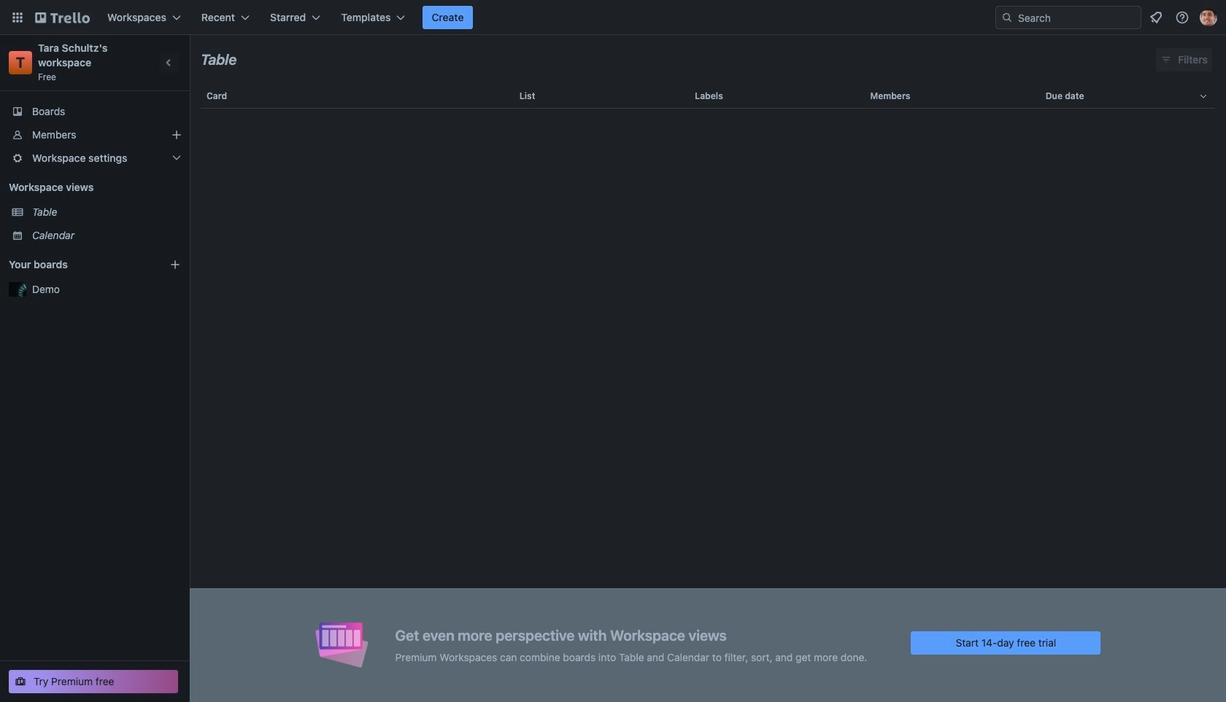Task type: locate. For each thing, give the bounding box(es) containing it.
your boards with 1 items element
[[9, 256, 147, 274]]

primary element
[[0, 0, 1226, 35]]

Search field
[[996, 6, 1142, 29]]

search image
[[1002, 12, 1013, 23]]

row
[[201, 79, 1215, 114]]

None text field
[[201, 46, 237, 74]]

add board image
[[169, 259, 181, 271]]

table
[[190, 79, 1226, 703]]

workspace navigation collapse icon image
[[159, 53, 180, 73]]



Task type: vqa. For each thing, say whether or not it's contained in the screenshot.
SEARCH IMAGE
yes



Task type: describe. For each thing, give the bounding box(es) containing it.
back to home image
[[35, 6, 90, 29]]

james peterson (jamespeterson93) image
[[1200, 9, 1218, 26]]

0 notifications image
[[1148, 9, 1165, 26]]

open information menu image
[[1175, 10, 1190, 25]]



